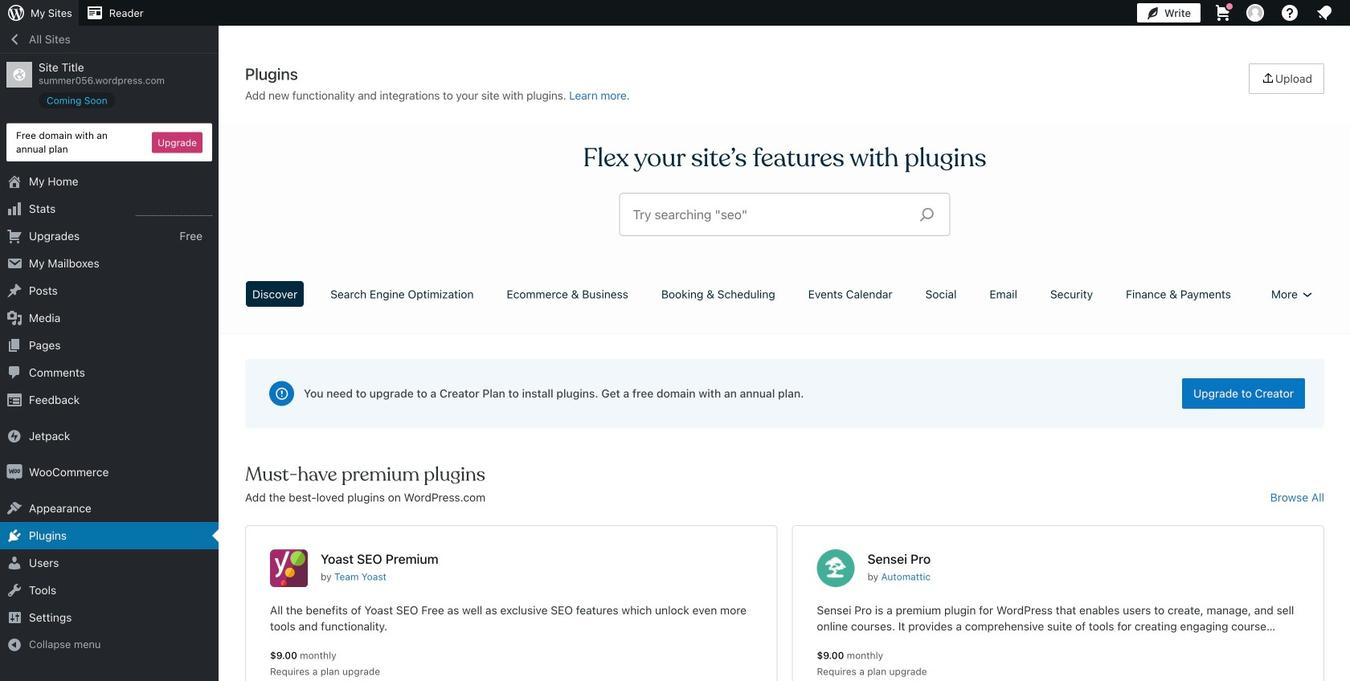 Task type: locate. For each thing, give the bounding box(es) containing it.
1 vertical spatial img image
[[6, 465, 23, 481]]

2 plugin icon image from the left
[[817, 550, 855, 588]]

my profile image
[[1247, 4, 1264, 22]]

None search field
[[620, 194, 950, 235]]

plugin icon image
[[270, 550, 308, 588], [817, 550, 855, 588]]

main content
[[240, 63, 1330, 682]]

img image
[[6, 428, 23, 445], [6, 465, 23, 481]]

Search search field
[[633, 194, 907, 235]]

0 vertical spatial img image
[[6, 428, 23, 445]]

1 horizontal spatial plugin icon image
[[817, 550, 855, 588]]

0 horizontal spatial plugin icon image
[[270, 550, 308, 588]]



Task type: describe. For each thing, give the bounding box(es) containing it.
my shopping cart image
[[1214, 3, 1233, 23]]

1 plugin icon image from the left
[[270, 550, 308, 588]]

open search image
[[907, 203, 947, 226]]

highest hourly views 0 image
[[136, 206, 212, 216]]

2 img image from the top
[[6, 465, 23, 481]]

help image
[[1280, 3, 1300, 23]]

1 img image from the top
[[6, 428, 23, 445]]

manage your notifications image
[[1315, 3, 1334, 23]]



Task type: vqa. For each thing, say whether or not it's contained in the screenshot.
Gift
no



